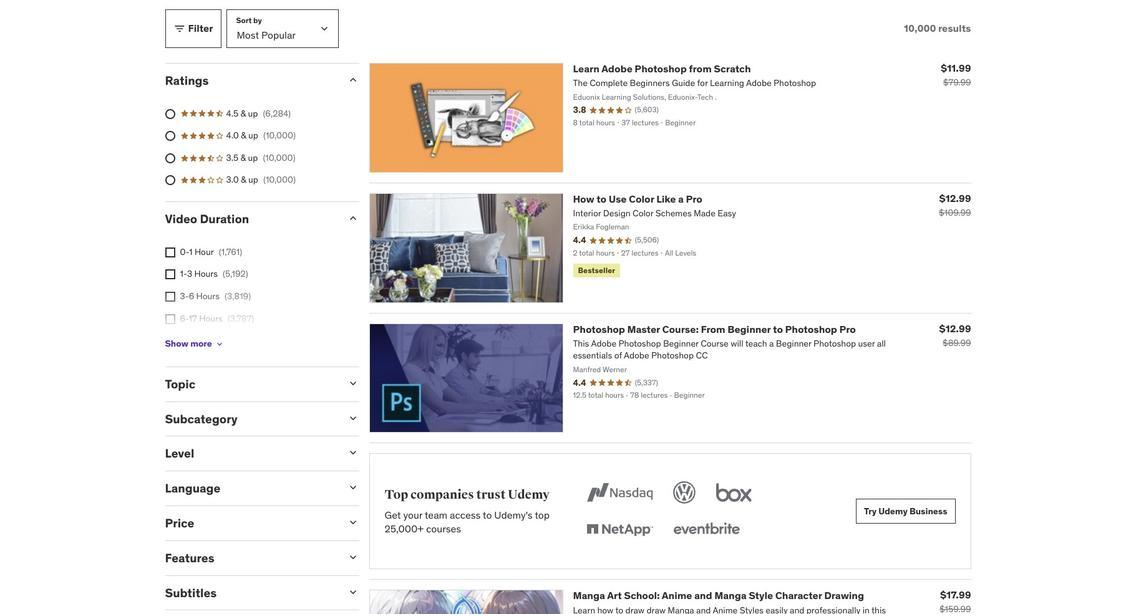 Task type: describe. For each thing, give the bounding box(es) containing it.
trust
[[476, 487, 506, 503]]

price
[[165, 516, 194, 531]]

0-1 hour (1,761)
[[180, 246, 242, 258]]

25,000+
[[385, 523, 424, 535]]

try udemy business
[[864, 506, 947, 517]]

learn adobe photoshop from scratch link
[[573, 62, 751, 75]]

6-17 hours (3,787)
[[180, 313, 254, 324]]

& for 3.5
[[240, 152, 246, 163]]

team
[[425, 509, 447, 521]]

1-
[[180, 269, 187, 280]]

photoshop master course: from beginner to photoshop pro link
[[573, 323, 856, 335]]

udemy inside the top companies trust udemy get your team access to udemy's top 25,000+ courses
[[508, 487, 550, 503]]

6
[[189, 291, 194, 302]]

0 vertical spatial to
[[597, 193, 606, 205]]

(1,761)
[[219, 246, 242, 258]]

17+
[[180, 335, 194, 346]]

ratings
[[165, 73, 209, 88]]

photoshop master course: from beginner to photoshop pro
[[573, 323, 856, 335]]

try udemy business link
[[856, 499, 955, 524]]

style
[[749, 590, 773, 602]]

0-
[[180, 246, 189, 258]]

like
[[656, 193, 676, 205]]

$109.99
[[939, 207, 971, 218]]

manga art school: anime and manga style character drawing link
[[573, 590, 864, 602]]

4.0
[[226, 130, 239, 141]]

from
[[689, 62, 712, 75]]

$89.99
[[943, 337, 971, 348]]

video
[[165, 212, 197, 226]]

to inside the top companies trust udemy get your team access to udemy's top 25,000+ courses
[[483, 509, 492, 521]]

up for 3.5 & up
[[248, 152, 258, 163]]

(5,192)
[[223, 269, 248, 280]]

0 vertical spatial pro
[[686, 193, 702, 205]]

business
[[910, 506, 947, 517]]

$12.99 for how to use color like a pro
[[939, 192, 971, 204]]

$17.99
[[940, 589, 971, 602]]

filter
[[188, 22, 213, 34]]

xsmall image for 3-
[[165, 292, 175, 302]]

how to use color like a pro
[[573, 193, 702, 205]]

show
[[165, 338, 188, 350]]

4.0 & up (10,000)
[[226, 130, 296, 141]]

hour
[[195, 246, 214, 258]]

video duration
[[165, 212, 249, 226]]

learn
[[573, 62, 600, 75]]

& for 4.0
[[241, 130, 246, 141]]

anime
[[662, 590, 692, 602]]

1 horizontal spatial udemy
[[878, 506, 908, 517]]

level
[[165, 446, 194, 461]]

small image for language
[[347, 482, 359, 494]]

2 manga from the left
[[714, 590, 747, 602]]

your
[[403, 509, 422, 521]]

17+ hours
[[180, 335, 219, 346]]

$12.99 for photoshop master course: from beginner to photoshop pro
[[939, 322, 971, 335]]

topic
[[165, 377, 195, 392]]

access
[[450, 509, 481, 521]]

udemy's
[[494, 509, 533, 521]]

subcategory button
[[165, 412, 337, 426]]

top companies trust udemy get your team access to udemy's top 25,000+ courses
[[385, 487, 550, 535]]

subtitles
[[165, 586, 217, 601]]

small image for features
[[347, 551, 359, 564]]

small image inside the "filter" button
[[173, 22, 186, 35]]

school:
[[624, 590, 660, 602]]

3
[[187, 269, 192, 280]]

language button
[[165, 481, 337, 496]]

small image for ratings
[[347, 74, 359, 86]]

and
[[694, 590, 712, 602]]

xsmall image inside show more button
[[214, 339, 224, 349]]

filter button
[[165, 9, 221, 48]]

0 horizontal spatial photoshop
[[573, 323, 625, 335]]

1-3 hours (5,192)
[[180, 269, 248, 280]]

3.5 & up (10,000)
[[226, 152, 295, 163]]

nasdaq image
[[584, 479, 656, 507]]

top
[[385, 487, 408, 503]]

xsmall image for 6-
[[165, 314, 175, 324]]

use
[[609, 193, 627, 205]]

manga art school: anime and manga style character drawing
[[573, 590, 864, 602]]

3.0
[[226, 174, 239, 186]]

drawing
[[824, 590, 864, 602]]

companies
[[410, 487, 474, 503]]

hours for 1-3 hours
[[194, 269, 218, 280]]

small image for price
[[347, 517, 359, 529]]

from
[[701, 323, 725, 335]]

3-
[[180, 291, 189, 302]]

4.5
[[226, 108, 238, 119]]

duration
[[200, 212, 249, 226]]



Task type: vqa. For each thing, say whether or not it's contained in the screenshot.
Tony
no



Task type: locate. For each thing, give the bounding box(es) containing it.
3.5
[[226, 152, 238, 163]]

& right 3.0
[[241, 174, 246, 186]]

to right 'beginner' on the right of page
[[773, 323, 783, 335]]

hours for 6-17 hours
[[199, 313, 223, 324]]

1 manga from the left
[[573, 590, 605, 602]]

up
[[248, 108, 258, 119], [248, 130, 258, 141], [248, 152, 258, 163], [248, 174, 258, 186]]

netapp image
[[584, 517, 656, 544]]

manga
[[573, 590, 605, 602], [714, 590, 747, 602]]

results
[[938, 22, 971, 34]]

course:
[[662, 323, 699, 335]]

(10,000)
[[263, 130, 296, 141], [263, 152, 295, 163], [263, 174, 296, 186]]

hours
[[194, 269, 218, 280], [196, 291, 220, 302], [199, 313, 223, 324], [196, 335, 219, 346]]

1 xsmall image from the top
[[165, 248, 175, 258]]

learn adobe photoshop from scratch
[[573, 62, 751, 75]]

xsmall image for 1-
[[165, 270, 175, 280]]

photoshop left master
[[573, 323, 625, 335]]

video duration button
[[165, 212, 337, 226]]

show more
[[165, 338, 212, 350]]

$12.99 $109.99
[[939, 192, 971, 218]]

(6,284)
[[263, 108, 291, 119]]

1 small image from the top
[[347, 74, 359, 86]]

more
[[190, 338, 212, 350]]

(10,000) up 3.0 & up (10,000)
[[263, 152, 295, 163]]

1
[[189, 246, 192, 258]]

$79.99
[[943, 77, 971, 88]]

hours right 17
[[199, 313, 223, 324]]

1 vertical spatial xsmall image
[[165, 292, 175, 302]]

beginner
[[728, 323, 771, 335]]

small image for topic
[[347, 377, 359, 390]]

0 vertical spatial xsmall image
[[165, 248, 175, 258]]

up right 3.5
[[248, 152, 258, 163]]

small image for video duration
[[347, 212, 359, 225]]

topic button
[[165, 377, 337, 392]]

2 vertical spatial to
[[483, 509, 492, 521]]

xsmall image left 1-
[[165, 270, 175, 280]]

up right 4.5
[[248, 108, 258, 119]]

$12.99 inside $12.99 $109.99
[[939, 192, 971, 204]]

(3,787)
[[228, 313, 254, 324]]

0 vertical spatial (10,000)
[[263, 130, 296, 141]]

&
[[240, 108, 246, 119], [241, 130, 246, 141], [240, 152, 246, 163], [241, 174, 246, 186]]

photoshop
[[635, 62, 687, 75], [573, 323, 625, 335], [785, 323, 837, 335]]

& right 3.5
[[240, 152, 246, 163]]

show more button
[[165, 332, 224, 357]]

1 horizontal spatial manga
[[714, 590, 747, 602]]

try
[[864, 506, 877, 517]]

0 vertical spatial $12.99
[[939, 192, 971, 204]]

3 small image from the top
[[347, 447, 359, 459]]

xsmall image left 3-
[[165, 292, 175, 302]]

subcategory
[[165, 412, 237, 426]]

2 horizontal spatial photoshop
[[785, 323, 837, 335]]

3.0 & up (10,000)
[[226, 174, 296, 186]]

to
[[597, 193, 606, 205], [773, 323, 783, 335], [483, 509, 492, 521]]

photoshop left from
[[635, 62, 687, 75]]

2 $12.99 from the top
[[939, 322, 971, 335]]

up for 3.0 & up
[[248, 174, 258, 186]]

get
[[385, 509, 401, 521]]

1 vertical spatial $12.99
[[939, 322, 971, 335]]

ratings button
[[165, 73, 337, 88]]

udemy up 'top'
[[508, 487, 550, 503]]

udemy right try
[[878, 506, 908, 517]]

1 horizontal spatial pro
[[839, 323, 856, 335]]

& right 4.5
[[240, 108, 246, 119]]

1 vertical spatial to
[[773, 323, 783, 335]]

& right 4.0
[[241, 130, 246, 141]]

hours right 3
[[194, 269, 218, 280]]

to down trust
[[483, 509, 492, 521]]

6-
[[180, 313, 189, 324]]

1 horizontal spatial to
[[597, 193, 606, 205]]

2 vertical spatial xsmall image
[[214, 339, 224, 349]]

small image for level
[[347, 447, 359, 459]]

color
[[629, 193, 654, 205]]

small image
[[173, 22, 186, 35], [347, 212, 359, 225], [347, 412, 359, 425], [347, 517, 359, 529], [347, 551, 359, 564], [347, 586, 359, 599]]

how to use color like a pro link
[[573, 193, 702, 205]]

master
[[627, 323, 660, 335]]

1 vertical spatial xsmall image
[[165, 314, 175, 324]]

1 horizontal spatial photoshop
[[635, 62, 687, 75]]

xsmall image for 0-
[[165, 248, 175, 258]]

volkswagen image
[[671, 479, 698, 507]]

10,000 results status
[[904, 22, 971, 35]]

manga left art
[[573, 590, 605, 602]]

1 vertical spatial udemy
[[878, 506, 908, 517]]

17
[[189, 313, 197, 324]]

xsmall image left the 6-
[[165, 314, 175, 324]]

a
[[678, 193, 684, 205]]

1 (10,000) from the top
[[263, 130, 296, 141]]

2 xsmall image from the top
[[165, 314, 175, 324]]

1 vertical spatial (10,000)
[[263, 152, 295, 163]]

$12.99 $89.99
[[939, 322, 971, 348]]

up for 4.0 & up
[[248, 130, 258, 141]]

level button
[[165, 446, 337, 461]]

up right 4.0
[[248, 130, 258, 141]]

& for 3.0
[[241, 174, 246, 186]]

1 $12.99 from the top
[[939, 192, 971, 204]]

2 horizontal spatial to
[[773, 323, 783, 335]]

pro
[[686, 193, 702, 205], [839, 323, 856, 335]]

10,000
[[904, 22, 936, 34]]

up right 3.0
[[248, 174, 258, 186]]

4 small image from the top
[[347, 482, 359, 494]]

(10,000) down 3.5 & up (10,000) at the top
[[263, 174, 296, 186]]

$11.99
[[941, 62, 971, 74]]

art
[[607, 590, 622, 602]]

character
[[775, 590, 822, 602]]

$12.99 up $109.99
[[939, 192, 971, 204]]

box image
[[713, 479, 755, 507]]

0 vertical spatial udemy
[[508, 487, 550, 503]]

2 vertical spatial (10,000)
[[263, 174, 296, 186]]

$11.99 $79.99
[[941, 62, 971, 88]]

0 horizontal spatial to
[[483, 509, 492, 521]]

price button
[[165, 516, 337, 531]]

(10,000) for 3.0 & up (10,000)
[[263, 174, 296, 186]]

up for 4.5 & up
[[248, 108, 258, 119]]

photoshop right 'beginner' on the right of page
[[785, 323, 837, 335]]

2 (10,000) from the top
[[263, 152, 295, 163]]

xsmall image left 0-
[[165, 248, 175, 258]]

manga right and
[[714, 590, 747, 602]]

features
[[165, 551, 214, 566]]

xsmall image
[[165, 248, 175, 258], [165, 314, 175, 324]]

2 small image from the top
[[347, 377, 359, 390]]

1 vertical spatial pro
[[839, 323, 856, 335]]

courses
[[426, 523, 461, 535]]

small image
[[347, 74, 359, 86], [347, 377, 359, 390], [347, 447, 359, 459], [347, 482, 359, 494]]

3 (10,000) from the top
[[263, 174, 296, 186]]

scratch
[[714, 62, 751, 75]]

xsmall image
[[165, 270, 175, 280], [165, 292, 175, 302], [214, 339, 224, 349]]

hours right '6'
[[196, 291, 220, 302]]

10,000 results
[[904, 22, 971, 34]]

to left use
[[597, 193, 606, 205]]

hours right 17+
[[196, 335, 219, 346]]

4.5 & up (6,284)
[[226, 108, 291, 119]]

eventbrite image
[[671, 517, 743, 544]]

small image for subcategory
[[347, 412, 359, 425]]

subtitles button
[[165, 586, 337, 601]]

how
[[573, 193, 594, 205]]

top
[[535, 509, 550, 521]]

& for 4.5
[[240, 108, 246, 119]]

0 horizontal spatial manga
[[573, 590, 605, 602]]

adobe
[[602, 62, 632, 75]]

features button
[[165, 551, 337, 566]]

$12.99 up $89.99
[[939, 322, 971, 335]]

0 horizontal spatial pro
[[686, 193, 702, 205]]

(3,819)
[[225, 291, 251, 302]]

(10,000) down the (6,284)
[[263, 130, 296, 141]]

(10,000) for 4.0 & up (10,000)
[[263, 130, 296, 141]]

small image for subtitles
[[347, 586, 359, 599]]

3-6 hours (3,819)
[[180, 291, 251, 302]]

language
[[165, 481, 220, 496]]

(10,000) for 3.5 & up (10,000)
[[263, 152, 295, 163]]

xsmall image right 'more'
[[214, 339, 224, 349]]

0 vertical spatial xsmall image
[[165, 270, 175, 280]]

hours for 3-6 hours
[[196, 291, 220, 302]]

0 horizontal spatial udemy
[[508, 487, 550, 503]]



